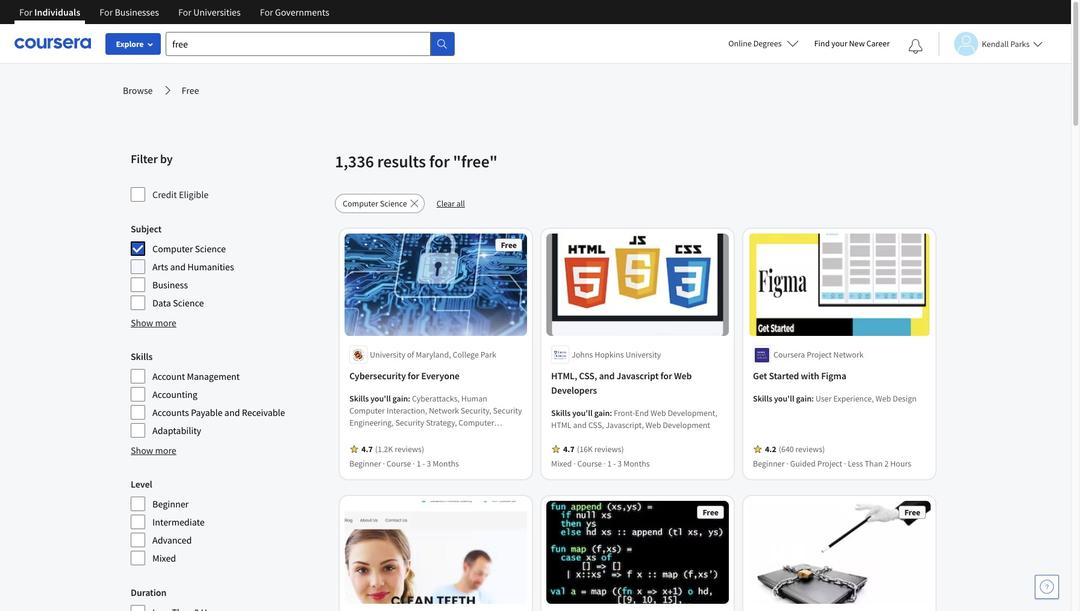 Task type: describe. For each thing, give the bounding box(es) containing it.
and inside "subject" "group"
[[170, 261, 186, 273]]

clear all button
[[429, 194, 472, 213]]

html
[[551, 420, 571, 431]]

(1.2k
[[375, 444, 393, 455]]

clear all
[[437, 198, 465, 209]]

2 horizontal spatial :
[[812, 394, 814, 404]]

2 vertical spatial science
[[173, 297, 204, 309]]

than
[[865, 459, 883, 470]]

individuals
[[34, 6, 80, 18]]

mixed for mixed
[[152, 552, 176, 564]]

4.7 for html, css, and javascript for web developers
[[563, 444, 574, 455]]

degrees
[[753, 38, 782, 49]]

risk
[[349, 442, 364, 453]]

cybersecurity for everyone link
[[349, 369, 522, 383]]

with
[[801, 370, 819, 382]]

4.7 for cybersecurity for everyone
[[361, 444, 373, 455]]

eligible
[[179, 189, 209, 201]]

results
[[377, 151, 426, 172]]

browse
[[123, 84, 153, 96]]

credit
[[152, 189, 177, 201]]

parks
[[1010, 38, 1030, 49]]

account management
[[152, 370, 240, 383]]

web down end
[[646, 420, 661, 431]]

skills down 'get'
[[753, 394, 772, 404]]

cybersecurity
[[349, 370, 406, 382]]

0 vertical spatial project
[[807, 350, 832, 360]]

more for data science
[[155, 317, 176, 329]]

for universities
[[178, 6, 241, 18]]

kendall parks
[[982, 38, 1030, 49]]

web left design
[[876, 394, 891, 404]]

1 vertical spatial science
[[195, 243, 226, 255]]

for individuals
[[19, 6, 80, 18]]

css, inside front-end web development, html and css, javascript, web development
[[588, 420, 604, 431]]

explore button
[[105, 33, 161, 55]]

development,
[[668, 408, 717, 419]]

find
[[814, 38, 830, 49]]

college
[[453, 350, 479, 360]]

mixed for mixed · course · 1 - 3 months
[[551, 459, 572, 470]]

duration group
[[131, 586, 328, 611]]

adaptability
[[152, 425, 201, 437]]

and down strategy,
[[450, 430, 463, 441]]

science inside button
[[380, 198, 407, 209]]

universities
[[193, 6, 241, 18]]

months for and
[[623, 459, 650, 470]]

for for businesses
[[100, 6, 113, 18]]

reviews) for everyone
[[395, 444, 424, 455]]

filter
[[131, 151, 158, 166]]

web inside the 'html, css, and javascript for web developers'
[[674, 370, 692, 382]]

3 for everyone
[[427, 459, 431, 470]]

computer down human
[[459, 418, 494, 429]]

0 horizontal spatial for
[[408, 370, 419, 382]]

clear
[[437, 198, 455, 209]]

months for everyone
[[433, 459, 459, 470]]

cyberattacks,
[[412, 394, 460, 404]]

network inside cyberattacks, human computer interaction, network security, security engineering, security strategy, computer security models, leadership and management, risk management, software security, strategy and operations
[[429, 406, 459, 417]]

strategy,
[[426, 418, 457, 429]]

all
[[456, 198, 465, 209]]

- for and
[[613, 459, 616, 470]]

interaction,
[[387, 406, 427, 417]]

businesses
[[115, 6, 159, 18]]

front-end web development, html and css, javascript, web development
[[551, 408, 717, 431]]

you'll for html, css, and javascript for web developers
[[572, 408, 593, 419]]

humanities
[[188, 261, 234, 273]]

beginner for beginner
[[152, 498, 189, 510]]

beginner for beginner · guided project · less than 2 hours
[[753, 459, 785, 470]]

3 for and
[[618, 459, 622, 470]]

cybersecurity for everyone
[[349, 370, 459, 382]]

(640
[[779, 444, 794, 455]]

1 vertical spatial security
[[395, 418, 424, 429]]

park
[[481, 350, 496, 360]]

business
[[152, 279, 188, 291]]

user
[[816, 394, 832, 404]]

1 for and
[[607, 459, 612, 470]]

of
[[407, 350, 414, 360]]

and down risk
[[349, 454, 363, 465]]

1 vertical spatial project
[[817, 459, 842, 470]]

figma
[[821, 370, 846, 382]]

1,336
[[335, 151, 374, 172]]

duration
[[131, 587, 166, 599]]

beginner · guided project · less than 2 hours
[[753, 459, 911, 470]]

2 horizontal spatial you'll
[[774, 394, 794, 404]]

browse link
[[123, 83, 153, 98]]

4.2
[[765, 444, 776, 455]]

started
[[769, 370, 799, 382]]

operations
[[365, 454, 404, 465]]

- for everyone
[[423, 459, 425, 470]]

new
[[849, 38, 865, 49]]

skills you'll gain : for cybersecurity
[[349, 394, 412, 404]]

for governments
[[260, 6, 329, 18]]

What do you want to learn? text field
[[166, 32, 431, 56]]

1 vertical spatial management,
[[366, 442, 414, 453]]

1 horizontal spatial for
[[429, 151, 450, 172]]

subject group
[[131, 222, 328, 311]]

2 university from the left
[[626, 350, 661, 360]]

account
[[152, 370, 185, 383]]

career
[[867, 38, 890, 49]]

skills up 'engineering,'
[[349, 394, 369, 404]]

accounts payable and receivable
[[152, 407, 285, 419]]

models,
[[380, 430, 407, 441]]

accounting
[[152, 389, 198, 401]]

for inside the 'html, css, and javascript for web developers'
[[660, 370, 672, 382]]

cyberattacks, human computer interaction, network security, security engineering, security strategy, computer security models, leadership and management, risk management, software security, strategy and operations
[[349, 394, 522, 465]]

arts and humanities
[[152, 261, 234, 273]]

skills up the html
[[551, 408, 571, 419]]

more for adaptability
[[155, 445, 176, 457]]

help center image
[[1040, 580, 1054, 595]]

kendall
[[982, 38, 1009, 49]]

johns hopkins university
[[572, 350, 661, 360]]

javascript
[[616, 370, 659, 382]]

0 vertical spatial network
[[833, 350, 864, 360]]

banner navigation
[[10, 0, 339, 33]]

4.7 (16k reviews)
[[563, 444, 624, 455]]

(16k
[[577, 444, 593, 455]]

skills inside group
[[131, 351, 153, 363]]

level
[[131, 478, 152, 490]]

computer inside "subject" "group"
[[152, 243, 193, 255]]

for for universities
[[178, 6, 191, 18]]

computer up 'engineering,'
[[349, 406, 385, 417]]

: for cybersecurity for everyone
[[408, 394, 410, 404]]

by
[[160, 151, 173, 166]]

less
[[848, 459, 863, 470]]

johns
[[572, 350, 593, 360]]

management
[[187, 370, 240, 383]]

show notifications image
[[908, 39, 923, 54]]

5 · from the left
[[786, 459, 789, 470]]

hopkins
[[595, 350, 624, 360]]

get started with figma
[[753, 370, 846, 382]]

1 vertical spatial security,
[[449, 442, 479, 453]]



Task type: vqa. For each thing, say whether or not it's contained in the screenshot.
NETWORK
yes



Task type: locate. For each thing, give the bounding box(es) containing it.
0 vertical spatial security
[[493, 406, 522, 417]]

1 horizontal spatial :
[[610, 408, 612, 419]]

1 down 4.7 (16k reviews)
[[607, 459, 612, 470]]

explore
[[116, 39, 144, 49]]

project up with
[[807, 350, 832, 360]]

everyone
[[421, 370, 459, 382]]

project left less on the right of the page
[[817, 459, 842, 470]]

get
[[753, 370, 767, 382]]

science up humanities
[[195, 243, 226, 255]]

for left governments
[[260, 6, 273, 18]]

2 months from the left
[[623, 459, 650, 470]]

1 horizontal spatial management,
[[465, 430, 513, 441]]

1 4.7 from the left
[[361, 444, 373, 455]]

4 for from the left
[[260, 6, 273, 18]]

2 1 from the left
[[607, 459, 612, 470]]

gain left user at the right bottom of the page
[[796, 394, 812, 404]]

computer
[[343, 198, 378, 209], [152, 243, 193, 255], [349, 406, 385, 417], [459, 418, 494, 429]]

for right javascript
[[660, 370, 672, 382]]

0 vertical spatial management,
[[465, 430, 513, 441]]

0 vertical spatial science
[[380, 198, 407, 209]]

1 horizontal spatial network
[[833, 350, 864, 360]]

human
[[461, 394, 487, 404]]

and right the html
[[573, 420, 587, 431]]

course down 4.7 (1.2k reviews)
[[387, 459, 411, 470]]

you'll for cybersecurity for everyone
[[370, 394, 391, 404]]

you'll down developers
[[572, 408, 593, 419]]

4.7
[[361, 444, 373, 455], [563, 444, 574, 455]]

4.2 (640 reviews)
[[765, 444, 825, 455]]

css, inside the 'html, css, and javascript for web developers'
[[579, 370, 597, 382]]

show down data on the left
[[131, 317, 153, 329]]

1 show more from the top
[[131, 317, 176, 329]]

management, up strategy
[[465, 430, 513, 441]]

1 horizontal spatial months
[[623, 459, 650, 470]]

network up the get started with figma link
[[833, 350, 864, 360]]

·
[[383, 459, 385, 470], [413, 459, 415, 470], [574, 459, 576, 470], [604, 459, 606, 470], [786, 459, 789, 470], [844, 459, 846, 470]]

more down data on the left
[[155, 317, 176, 329]]

4 · from the left
[[604, 459, 606, 470]]

filter by
[[131, 151, 173, 166]]

2 - from the left
[[613, 459, 616, 470]]

css, up developers
[[579, 370, 597, 382]]

gain for html, css, and javascript for web developers
[[594, 408, 610, 419]]

you'll down cybersecurity
[[370, 394, 391, 404]]

2
[[884, 459, 889, 470]]

mixed down advanced
[[152, 552, 176, 564]]

0 horizontal spatial reviews)
[[395, 444, 424, 455]]

skills you'll gain :
[[349, 394, 412, 404], [551, 408, 614, 419]]

3 down software
[[427, 459, 431, 470]]

0 horizontal spatial security
[[349, 430, 378, 441]]

1 down software
[[417, 459, 421, 470]]

subject
[[131, 223, 162, 235]]

science down results
[[380, 198, 407, 209]]

payable
[[191, 407, 223, 419]]

show for adaptability
[[131, 445, 153, 457]]

0 horizontal spatial mixed
[[152, 552, 176, 564]]

beginner up intermediate
[[152, 498, 189, 510]]

0 vertical spatial mixed
[[551, 459, 572, 470]]

3 reviews) from the left
[[796, 444, 825, 455]]

2 · from the left
[[413, 459, 415, 470]]

advanced
[[152, 534, 192, 546]]

security, left strategy
[[449, 442, 479, 453]]

: for html, css, and javascript for web developers
[[610, 408, 612, 419]]

0 horizontal spatial gain
[[393, 394, 408, 404]]

show more button
[[131, 316, 176, 330], [131, 443, 176, 458]]

and down hopkins
[[599, 370, 615, 382]]

show more button down adaptability
[[131, 443, 176, 458]]

0 vertical spatial show
[[131, 317, 153, 329]]

coursera project network
[[773, 350, 864, 360]]

for left the businesses
[[100, 6, 113, 18]]

computer up arts
[[152, 243, 193, 255]]

mixed · course · 1 - 3 months
[[551, 459, 650, 470]]

computer science down 1,336
[[343, 198, 407, 209]]

university of maryland, college park
[[370, 350, 496, 360]]

get started with figma link
[[753, 369, 926, 383]]

2 4.7 from the left
[[563, 444, 574, 455]]

skills you'll gain : for html,
[[551, 408, 614, 419]]

0 horizontal spatial beginner
[[152, 498, 189, 510]]

for left universities
[[178, 6, 191, 18]]

3 down 4.7 (16k reviews)
[[618, 459, 622, 470]]

1
[[417, 459, 421, 470], [607, 459, 612, 470]]

None search field
[[166, 32, 455, 56]]

1 horizontal spatial -
[[613, 459, 616, 470]]

course for for
[[387, 459, 411, 470]]

1 months from the left
[[433, 459, 459, 470]]

2 reviews) from the left
[[594, 444, 624, 455]]

1 1 from the left
[[417, 459, 421, 470]]

1 3 from the left
[[427, 459, 431, 470]]

1 vertical spatial show more
[[131, 445, 176, 457]]

computer science button
[[335, 194, 424, 213]]

for down of on the bottom left of page
[[408, 370, 419, 382]]

show more button for adaptability
[[131, 443, 176, 458]]

1 vertical spatial show more button
[[131, 443, 176, 458]]

find your new career link
[[808, 36, 896, 51]]

show
[[131, 317, 153, 329], [131, 445, 153, 457]]

gain left front-
[[594, 408, 610, 419]]

beginner for beginner · course · 1 - 3 months
[[349, 459, 381, 470]]

months down javascript,
[[623, 459, 650, 470]]

1 reviews) from the left
[[395, 444, 424, 455]]

network up strategy,
[[429, 406, 459, 417]]

coursera
[[773, 350, 805, 360]]

:
[[408, 394, 410, 404], [812, 394, 814, 404], [610, 408, 612, 419]]

0 horizontal spatial university
[[370, 350, 405, 360]]

2 show from the top
[[131, 445, 153, 457]]

css, up 4.7 (16k reviews)
[[588, 420, 604, 431]]

computer down 1,336
[[343, 198, 378, 209]]

2 show more button from the top
[[131, 443, 176, 458]]

beginner down risk
[[349, 459, 381, 470]]

mixed down 4.7 (16k reviews)
[[551, 459, 572, 470]]

1 for from the left
[[19, 6, 32, 18]]

security up risk
[[349, 430, 378, 441]]

2 course from the left
[[577, 459, 602, 470]]

your
[[831, 38, 847, 49]]

show more button for data science
[[131, 316, 176, 330]]

0 horizontal spatial skills you'll gain :
[[349, 394, 412, 404]]

course down 4.7 (16k reviews)
[[577, 459, 602, 470]]

1 horizontal spatial skills you'll gain :
[[551, 408, 614, 419]]

web up development,
[[674, 370, 692, 382]]

web right end
[[651, 408, 666, 419]]

for
[[19, 6, 32, 18], [100, 6, 113, 18], [178, 6, 191, 18], [260, 6, 273, 18]]

university left of on the bottom left of page
[[370, 350, 405, 360]]

1 vertical spatial more
[[155, 445, 176, 457]]

you'll down started
[[774, 394, 794, 404]]

1 vertical spatial show
[[131, 445, 153, 457]]

for for governments
[[260, 6, 273, 18]]

online degrees
[[728, 38, 782, 49]]

0 vertical spatial show more button
[[131, 316, 176, 330]]

beginner down 4.2 at the right bottom of the page
[[753, 459, 785, 470]]

gain for cybersecurity for everyone
[[393, 394, 408, 404]]

credit eligible
[[152, 189, 209, 201]]

beginner inside level group
[[152, 498, 189, 510]]

show for data science
[[131, 317, 153, 329]]

gain up interaction,
[[393, 394, 408, 404]]

for for individuals
[[19, 6, 32, 18]]

security down interaction,
[[395, 418, 424, 429]]

developers
[[551, 385, 597, 397]]

1 show more button from the top
[[131, 316, 176, 330]]

beginner · course · 1 - 3 months
[[349, 459, 459, 470]]

1 horizontal spatial you'll
[[572, 408, 593, 419]]

web
[[674, 370, 692, 382], [876, 394, 891, 404], [651, 408, 666, 419], [646, 420, 661, 431]]

skills you'll gain : user experience, web design
[[753, 394, 917, 404]]

end
[[635, 408, 649, 419]]

1 horizontal spatial security
[[395, 418, 424, 429]]

show more for adaptability
[[131, 445, 176, 457]]

0 vertical spatial security,
[[461, 406, 491, 417]]

1 horizontal spatial mixed
[[551, 459, 572, 470]]

2 horizontal spatial for
[[660, 370, 672, 382]]

security, down human
[[461, 406, 491, 417]]

data
[[152, 297, 171, 309]]

1 university from the left
[[370, 350, 405, 360]]

1 horizontal spatial reviews)
[[594, 444, 624, 455]]

experience,
[[833, 394, 874, 404]]

4.7 left (16k
[[563, 444, 574, 455]]

computer inside button
[[343, 198, 378, 209]]

and inside the 'html, css, and javascript for web developers'
[[599, 370, 615, 382]]

design
[[893, 394, 917, 404]]

mixed inside level group
[[152, 552, 176, 564]]

computer science inside "subject" "group"
[[152, 243, 226, 255]]

1 for everyone
[[417, 459, 421, 470]]

reviews) for and
[[594, 444, 624, 455]]

4.7 left (1.2k
[[361, 444, 373, 455]]

1 vertical spatial computer science
[[152, 243, 226, 255]]

months down software
[[433, 459, 459, 470]]

computer science inside computer science button
[[343, 198, 407, 209]]

project
[[807, 350, 832, 360], [817, 459, 842, 470]]

1 · from the left
[[383, 459, 385, 470]]

2 vertical spatial security
[[349, 430, 378, 441]]

coursera image
[[14, 34, 91, 53]]

0 horizontal spatial -
[[423, 459, 425, 470]]

0 vertical spatial show more
[[131, 317, 176, 329]]

online degrees button
[[719, 30, 808, 57]]

0 vertical spatial computer science
[[343, 198, 407, 209]]

0 vertical spatial css,
[[579, 370, 597, 382]]

1 vertical spatial skills you'll gain :
[[551, 408, 614, 419]]

security,
[[461, 406, 491, 417], [449, 442, 479, 453]]

1 horizontal spatial gain
[[594, 408, 610, 419]]

html, css, and javascript for web developers link
[[551, 369, 724, 398]]

and inside skills group
[[224, 407, 240, 419]]

skills you'll gain : down cybersecurity
[[349, 394, 412, 404]]

1 horizontal spatial beginner
[[349, 459, 381, 470]]

security up strategy
[[493, 406, 522, 417]]

1 vertical spatial mixed
[[152, 552, 176, 564]]

data science
[[152, 297, 204, 309]]

receivable
[[242, 407, 285, 419]]

1 horizontal spatial 4.7
[[563, 444, 574, 455]]

for businesses
[[100, 6, 159, 18]]

6 · from the left
[[844, 459, 846, 470]]

kendall parks button
[[939, 32, 1043, 56]]

1 horizontal spatial 1
[[607, 459, 612, 470]]

more down adaptability
[[155, 445, 176, 457]]

0 vertical spatial skills you'll gain :
[[349, 394, 412, 404]]

show more button down data on the left
[[131, 316, 176, 330]]

university up javascript
[[626, 350, 661, 360]]

- down software
[[423, 459, 425, 470]]

2 show more from the top
[[131, 445, 176, 457]]

and right "payable"
[[224, 407, 240, 419]]

leadership
[[409, 430, 448, 441]]

intermediate
[[152, 516, 205, 528]]

months
[[433, 459, 459, 470], [623, 459, 650, 470]]

science down business
[[173, 297, 204, 309]]

1 vertical spatial css,
[[588, 420, 604, 431]]

show more down data on the left
[[131, 317, 176, 329]]

course for css,
[[577, 459, 602, 470]]

for left "free"
[[429, 151, 450, 172]]

1 horizontal spatial computer science
[[343, 198, 407, 209]]

strategy
[[481, 442, 510, 453]]

show more for data science
[[131, 317, 176, 329]]

for
[[429, 151, 450, 172], [408, 370, 419, 382], [660, 370, 672, 382]]

0 horizontal spatial course
[[387, 459, 411, 470]]

1 horizontal spatial course
[[577, 459, 602, 470]]

- down 4.7 (16k reviews)
[[613, 459, 616, 470]]

1 vertical spatial network
[[429, 406, 459, 417]]

skills you'll gain : up the html
[[551, 408, 614, 419]]

development
[[663, 420, 710, 431]]

accounts
[[152, 407, 189, 419]]

0 horizontal spatial computer science
[[152, 243, 226, 255]]

3 for from the left
[[178, 6, 191, 18]]

mixed
[[551, 459, 572, 470], [152, 552, 176, 564]]

2 more from the top
[[155, 445, 176, 457]]

show up the level
[[131, 445, 153, 457]]

1 course from the left
[[387, 459, 411, 470]]

"free"
[[453, 151, 497, 172]]

0 vertical spatial more
[[155, 317, 176, 329]]

2 3 from the left
[[618, 459, 622, 470]]

hours
[[890, 459, 911, 470]]

show more down adaptability
[[131, 445, 176, 457]]

2 horizontal spatial gain
[[796, 394, 812, 404]]

reviews)
[[395, 444, 424, 455], [594, 444, 624, 455], [796, 444, 825, 455]]

engineering,
[[349, 418, 394, 429]]

reviews) up guided on the bottom
[[796, 444, 825, 455]]

2 horizontal spatial beginner
[[753, 459, 785, 470]]

: up interaction,
[[408, 394, 410, 404]]

: left front-
[[610, 408, 612, 419]]

html,
[[551, 370, 577, 382]]

skills group
[[131, 349, 328, 439]]

1 - from the left
[[423, 459, 425, 470]]

1 horizontal spatial 3
[[618, 459, 622, 470]]

2 horizontal spatial security
[[493, 406, 522, 417]]

reviews) up beginner · course · 1 - 3 months
[[395, 444, 424, 455]]

reviews) for with
[[796, 444, 825, 455]]

1 horizontal spatial university
[[626, 350, 661, 360]]

4.7 (1.2k reviews)
[[361, 444, 424, 455]]

0 horizontal spatial :
[[408, 394, 410, 404]]

reviews) up mixed · course · 1 - 3 months
[[594, 444, 624, 455]]

level group
[[131, 477, 328, 566]]

0 horizontal spatial management,
[[366, 442, 414, 453]]

maryland,
[[416, 350, 451, 360]]

and right arts
[[170, 261, 186, 273]]

0 horizontal spatial you'll
[[370, 394, 391, 404]]

governments
[[275, 6, 329, 18]]

security
[[493, 406, 522, 417], [395, 418, 424, 429], [349, 430, 378, 441]]

2 for from the left
[[100, 6, 113, 18]]

guided
[[790, 459, 816, 470]]

3
[[427, 459, 431, 470], [618, 459, 622, 470]]

0 horizontal spatial 1
[[417, 459, 421, 470]]

0 horizontal spatial 4.7
[[361, 444, 373, 455]]

html, css, and javascript for web developers
[[551, 370, 692, 397]]

2 horizontal spatial reviews)
[[796, 444, 825, 455]]

software
[[416, 442, 447, 453]]

1 show from the top
[[131, 317, 153, 329]]

3 · from the left
[[574, 459, 576, 470]]

0 horizontal spatial 3
[[427, 459, 431, 470]]

0 horizontal spatial network
[[429, 406, 459, 417]]

and inside front-end web development, html and css, javascript, web development
[[573, 420, 587, 431]]

online
[[728, 38, 752, 49]]

javascript,
[[606, 420, 644, 431]]

skills up account
[[131, 351, 153, 363]]

management, down models, in the bottom left of the page
[[366, 442, 414, 453]]

computer science up arts and humanities
[[152, 243, 226, 255]]

network
[[833, 350, 864, 360], [429, 406, 459, 417]]

0 horizontal spatial months
[[433, 459, 459, 470]]

: left user at the right bottom of the page
[[812, 394, 814, 404]]

for left individuals
[[19, 6, 32, 18]]

1 more from the top
[[155, 317, 176, 329]]



